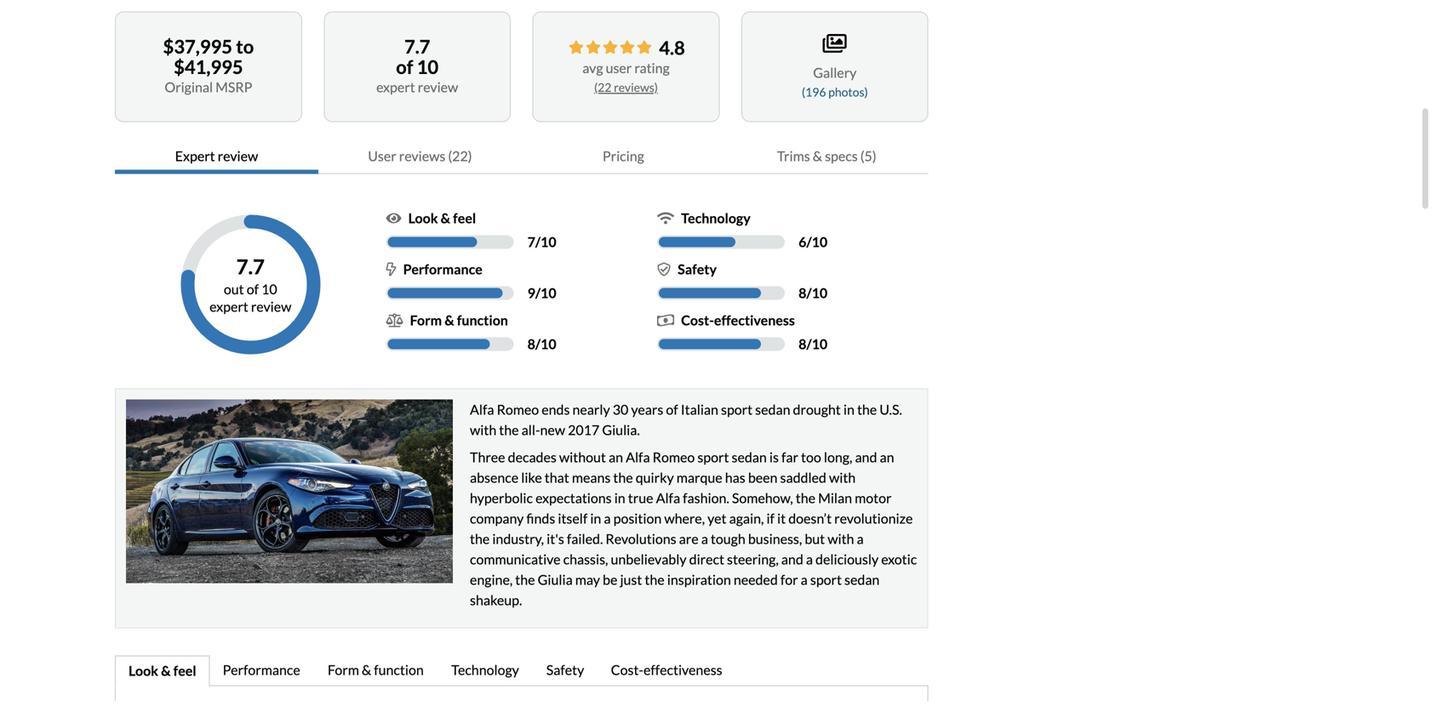 Task type: locate. For each thing, give the bounding box(es) containing it.
1 vertical spatial safety
[[546, 662, 584, 679]]

look
[[408, 210, 438, 227], [129, 663, 158, 680]]

1 vertical spatial form & function
[[328, 662, 424, 679]]

form right performance 'tab'
[[328, 662, 359, 679]]

cost- right safety tab
[[611, 662, 644, 679]]

gallery (196 photos)
[[802, 64, 868, 99]]

doesn't
[[789, 511, 832, 527]]

form right balance scale icon in the left top of the page
[[410, 312, 442, 329]]

2 horizontal spatial alfa
[[656, 490, 680, 507]]

/ for cost-effectiveness
[[807, 336, 812, 353]]

if
[[767, 511, 775, 527]]

quirky
[[636, 470, 674, 486]]

1 horizontal spatial romeo
[[653, 449, 695, 466]]

of inside 7.7 out of 10 expert review
[[247, 281, 259, 298]]

8 for cost-effectiveness
[[799, 336, 807, 353]]

sedan left drought at the bottom right of the page
[[755, 402, 791, 418]]

sedan
[[755, 402, 791, 418], [732, 449, 767, 466], [845, 572, 880, 588]]

bolt image
[[386, 263, 396, 276]]

0 horizontal spatial look
[[129, 663, 158, 680]]

milan
[[818, 490, 852, 507]]

1 horizontal spatial performance
[[403, 261, 483, 278]]

0 horizontal spatial technology
[[451, 662, 519, 679]]

1 vertical spatial of
[[247, 281, 259, 298]]

eye image
[[386, 212, 402, 225]]

it's
[[547, 531, 564, 548]]

and up the for
[[781, 551, 804, 568]]

a left position
[[604, 511, 611, 527]]

8 up drought at the bottom right of the page
[[799, 336, 807, 353]]

feel left performance 'tab'
[[173, 663, 196, 680]]

cost- right money bill wave icon
[[681, 312, 714, 329]]

nearly
[[573, 402, 610, 418]]

0 horizontal spatial form
[[328, 662, 359, 679]]

expert down "original"
[[175, 148, 215, 164]]

10 for form & function
[[541, 336, 557, 353]]

look inside tab
[[129, 663, 158, 680]]

7.7
[[404, 35, 430, 58], [236, 255, 265, 279]]

8 / 10 down '9 / 10'
[[528, 336, 557, 353]]

1 vertical spatial technology
[[451, 662, 519, 679]]

0 horizontal spatial safety
[[546, 662, 584, 679]]

u.s.
[[880, 402, 902, 418]]

0 vertical spatial performance
[[403, 261, 483, 278]]

user reviews (22)
[[368, 148, 472, 164]]

with up three
[[470, 422, 497, 439]]

wifi image
[[657, 212, 674, 225]]

0 vertical spatial in
[[844, 402, 855, 418]]

tab list containing performance
[[115, 656, 929, 688]]

expectations
[[536, 490, 612, 507]]

hyperbolic
[[470, 490, 533, 507]]

performance
[[403, 261, 483, 278], [223, 662, 300, 679]]

cost-effectiveness
[[681, 312, 795, 329], [611, 662, 723, 679]]

in
[[844, 402, 855, 418], [614, 490, 626, 507], [590, 511, 601, 527]]

the left u.s.
[[857, 402, 877, 418]]

exotic
[[881, 551, 917, 568]]

7.7 inside 7.7 out of 10 expert review
[[236, 255, 265, 279]]

1 horizontal spatial technology
[[681, 210, 751, 227]]

steering,
[[727, 551, 779, 568]]

technology
[[681, 210, 751, 227], [451, 662, 519, 679]]

romeo up the "quirky"
[[653, 449, 695, 466]]

(22 reviews) link
[[594, 80, 658, 95]]

1 vertical spatial and
[[781, 551, 804, 568]]

safety right technology tab
[[546, 662, 584, 679]]

expert up user
[[376, 79, 415, 95]]

1 vertical spatial look & feel
[[129, 663, 196, 680]]

0 horizontal spatial in
[[590, 511, 601, 527]]

8 / 10
[[799, 285, 828, 301], [528, 336, 557, 353], [799, 336, 828, 353]]

failed.
[[567, 531, 603, 548]]

technology down shakeup.
[[451, 662, 519, 679]]

0 vertical spatial 7.7
[[404, 35, 430, 58]]

/ for performance
[[535, 285, 541, 301]]

8 / 10 up drought at the bottom right of the page
[[799, 336, 828, 353]]

1 vertical spatial expert
[[175, 148, 215, 164]]

1 vertical spatial cost-effectiveness
[[611, 662, 723, 679]]

sedan down deliciously
[[845, 572, 880, 588]]

itself
[[558, 511, 588, 527]]

function
[[457, 312, 508, 329], [374, 662, 424, 679]]

somehow,
[[732, 490, 793, 507]]

alfa down the "quirky"
[[656, 490, 680, 507]]

0 vertical spatial and
[[855, 449, 877, 466]]

0 vertical spatial romeo
[[497, 402, 539, 418]]

safety right shield check icon
[[678, 261, 717, 278]]

in left true on the left
[[614, 490, 626, 507]]

0 vertical spatial tab list
[[115, 139, 929, 174]]

years
[[631, 402, 664, 418]]

/ for form & function
[[535, 336, 541, 353]]

0 horizontal spatial look & feel
[[129, 663, 196, 680]]

1 vertical spatial review
[[218, 148, 258, 164]]

in right itself
[[590, 511, 601, 527]]

2 vertical spatial in
[[590, 511, 601, 527]]

of inside "7.7 of 10 expert review"
[[396, 56, 413, 78]]

0 vertical spatial alfa
[[470, 402, 494, 418]]

0 vertical spatial sedan
[[755, 402, 791, 418]]

2 vertical spatial with
[[828, 531, 854, 548]]

technology right wifi image
[[681, 210, 751, 227]]

revolutions
[[606, 531, 677, 548]]

1 vertical spatial 7.7
[[236, 255, 265, 279]]

the down saddled
[[796, 490, 816, 507]]

romeo up all-
[[497, 402, 539, 418]]

0 vertical spatial form & function
[[410, 312, 508, 329]]

1 vertical spatial feel
[[173, 663, 196, 680]]

alfa up three
[[470, 402, 494, 418]]

and
[[855, 449, 877, 466], [781, 551, 804, 568]]

0 horizontal spatial and
[[781, 551, 804, 568]]

1 horizontal spatial function
[[457, 312, 508, 329]]

pricing tab
[[522, 139, 725, 174]]

marque
[[677, 470, 723, 486]]

1 vertical spatial in
[[614, 490, 626, 507]]

2017
[[568, 422, 600, 439]]

$41,995
[[174, 56, 243, 78]]

and right long,
[[855, 449, 877, 466]]

unbelievably
[[611, 551, 687, 568]]

1 vertical spatial tab list
[[115, 656, 929, 688]]

1 horizontal spatial form
[[410, 312, 442, 329]]

& for trims & specs (5) tab in the right of the page
[[813, 148, 822, 164]]

look & feel tab
[[115, 656, 210, 688]]

2 horizontal spatial in
[[844, 402, 855, 418]]

0 horizontal spatial an
[[609, 449, 623, 466]]

(22
[[594, 80, 612, 95]]

7.7 inside "7.7 of 10 expert review"
[[404, 35, 430, 58]]

1 horizontal spatial feel
[[453, 210, 476, 227]]

cost- inside cost-effectiveness tab
[[611, 662, 644, 679]]

with up deliciously
[[828, 531, 854, 548]]

2 horizontal spatial of
[[666, 402, 678, 418]]

feel down (22)
[[453, 210, 476, 227]]

2017 alfa romeo giulia test drive review summaryimage image
[[126, 400, 453, 584]]

1 vertical spatial effectiveness
[[644, 662, 723, 679]]

with inside 'alfa romeo ends nearly 30 years of italian sport sedan drought in the u.s. with the all-new 2017 giulia.'
[[470, 422, 497, 439]]

sport down deliciously
[[810, 572, 842, 588]]

0 vertical spatial with
[[470, 422, 497, 439]]

but
[[805, 531, 825, 548]]

giulia.
[[602, 422, 640, 439]]

gallery
[[813, 64, 857, 81]]

form
[[410, 312, 442, 329], [328, 662, 359, 679]]

reviews)
[[614, 80, 658, 95]]

revolutionize
[[835, 511, 913, 527]]

0 vertical spatial review
[[418, 79, 458, 95]]

like
[[521, 470, 542, 486]]

true
[[628, 490, 653, 507]]

effectiveness
[[714, 312, 795, 329], [644, 662, 723, 679]]

10 for look & feel
[[541, 234, 557, 250]]

1 horizontal spatial 7.7
[[404, 35, 430, 58]]

function inside form & function tab
[[374, 662, 424, 679]]

8 down the 6
[[799, 285, 807, 301]]

1 horizontal spatial of
[[396, 56, 413, 78]]

0 vertical spatial cost-
[[681, 312, 714, 329]]

0 vertical spatial of
[[396, 56, 413, 78]]

& inside tab
[[362, 662, 371, 679]]

8 / 10 down 6 / 10
[[799, 285, 828, 301]]

8 for safety
[[799, 285, 807, 301]]

1 vertical spatial performance
[[223, 662, 300, 679]]

of
[[396, 56, 413, 78], [247, 281, 259, 298], [666, 402, 678, 418]]

review
[[418, 79, 458, 95], [218, 148, 258, 164], [251, 299, 292, 315]]

feel inside tab
[[173, 663, 196, 680]]

2 vertical spatial expert
[[210, 299, 248, 315]]

0 vertical spatial form
[[410, 312, 442, 329]]

sport right italian
[[721, 402, 753, 418]]

in right drought at the bottom right of the page
[[844, 402, 855, 418]]

an down giulia.
[[609, 449, 623, 466]]

1 horizontal spatial an
[[880, 449, 894, 466]]

8 for form & function
[[528, 336, 535, 353]]

$37,995 to $41,995 original msrp
[[163, 35, 254, 95]]

0 vertical spatial look & feel
[[408, 210, 476, 227]]

sport up marque
[[698, 449, 729, 466]]

the down company
[[470, 531, 490, 548]]

alfa up the "quirky"
[[626, 449, 650, 466]]

0 vertical spatial function
[[457, 312, 508, 329]]

performance inside 'tab'
[[223, 662, 300, 679]]

1 vertical spatial sedan
[[732, 449, 767, 466]]

1 horizontal spatial in
[[614, 490, 626, 507]]

0 horizontal spatial cost-
[[611, 662, 644, 679]]

0 vertical spatial safety
[[678, 261, 717, 278]]

the
[[857, 402, 877, 418], [499, 422, 519, 439], [613, 470, 633, 486], [796, 490, 816, 507], [470, 531, 490, 548], [515, 572, 535, 588], [645, 572, 665, 588]]

form & function inside tab
[[328, 662, 424, 679]]

0 horizontal spatial romeo
[[497, 402, 539, 418]]

cost-effectiveness tab
[[598, 656, 738, 688]]

2 vertical spatial of
[[666, 402, 678, 418]]

technology tab
[[439, 656, 534, 688]]

0 vertical spatial expert
[[376, 79, 415, 95]]

0 horizontal spatial alfa
[[470, 402, 494, 418]]

feel
[[453, 210, 476, 227], [173, 663, 196, 680]]

three decades without an alfa romeo sport sedan is far too long, and an absence like that means the quirky marque has been saddled with hyperbolic expectations in true alfa fashion. somehow, the milan motor company finds itself in a position where, yet again, if it doesn't revolutionize the industry, it's failed. revolutions are a tough business, but with a communicative chassis, unbelievably direct steering, and a deliciously exotic engine, the giulia may be just the inspiration needed for a sport sedan shakeup.
[[470, 449, 917, 609]]

1 vertical spatial romeo
[[653, 449, 695, 466]]

with down long,
[[829, 470, 856, 486]]

1 vertical spatial cost-
[[611, 662, 644, 679]]

romeo inside 'alfa romeo ends nearly 30 years of italian sport sedan drought in the u.s. with the all-new 2017 giulia.'
[[497, 402, 539, 418]]

romeo inside three decades without an alfa romeo sport sedan is far too long, and an absence like that means the quirky marque has been saddled with hyperbolic expectations in true alfa fashion. somehow, the milan motor company finds itself in a position where, yet again, if it doesn't revolutionize the industry, it's failed. revolutions are a tough business, but with a communicative chassis, unbelievably direct steering, and a deliciously exotic engine, the giulia may be just the inspiration needed for a sport sedan shakeup.
[[653, 449, 695, 466]]

expert down out
[[210, 299, 248, 315]]

0 vertical spatial technology
[[681, 210, 751, 227]]

images image
[[823, 33, 847, 54]]

new
[[540, 422, 565, 439]]

1 horizontal spatial look
[[408, 210, 438, 227]]

0 horizontal spatial function
[[374, 662, 424, 679]]

all-
[[522, 422, 540, 439]]

0 horizontal spatial of
[[247, 281, 259, 298]]

form & function tab
[[315, 656, 439, 688]]

1 horizontal spatial and
[[855, 449, 877, 466]]

1 tab list from the top
[[115, 139, 929, 174]]

1 vertical spatial look
[[129, 663, 158, 680]]

an up motor
[[880, 449, 894, 466]]

2 vertical spatial review
[[251, 299, 292, 315]]

tab list
[[115, 139, 929, 174], [115, 656, 929, 688]]

1 vertical spatial form
[[328, 662, 359, 679]]

1 vertical spatial function
[[374, 662, 424, 679]]

2 vertical spatial sedan
[[845, 572, 880, 588]]

romeo
[[497, 402, 539, 418], [653, 449, 695, 466]]

again,
[[729, 511, 764, 527]]

rating
[[635, 60, 670, 76]]

1 vertical spatial alfa
[[626, 449, 650, 466]]

alfa
[[470, 402, 494, 418], [626, 449, 650, 466], [656, 490, 680, 507]]

an
[[609, 449, 623, 466], [880, 449, 894, 466]]

inspiration
[[667, 572, 731, 588]]

8 down 9
[[528, 336, 535, 353]]

original
[[165, 79, 213, 95]]

0 vertical spatial look
[[408, 210, 438, 227]]

&
[[813, 148, 822, 164], [441, 210, 450, 227], [445, 312, 454, 329], [362, 662, 371, 679], [161, 663, 171, 680]]

far
[[782, 449, 799, 466]]

a
[[604, 511, 611, 527], [701, 531, 708, 548], [857, 531, 864, 548], [806, 551, 813, 568], [801, 572, 808, 588]]

expert
[[376, 79, 415, 95], [175, 148, 215, 164], [210, 299, 248, 315]]

tab panel
[[115, 686, 929, 702]]

money bill wave image
[[657, 314, 674, 327]]

too
[[801, 449, 821, 466]]

sedan up been
[[732, 449, 767, 466]]

form & function
[[410, 312, 508, 329], [328, 662, 424, 679]]

2 tab list from the top
[[115, 656, 929, 688]]

a right the for
[[801, 572, 808, 588]]

with
[[470, 422, 497, 439], [829, 470, 856, 486], [828, 531, 854, 548]]

1 horizontal spatial alfa
[[626, 449, 650, 466]]

0 horizontal spatial performance
[[223, 662, 300, 679]]

pricing
[[603, 148, 644, 164]]

sport
[[721, 402, 753, 418], [698, 449, 729, 466], [810, 572, 842, 588]]

0 vertical spatial sport
[[721, 402, 753, 418]]

8 / 10 for safety
[[799, 285, 828, 301]]

0 horizontal spatial feel
[[173, 663, 196, 680]]

look & feel inside look & feel tab
[[129, 663, 196, 680]]

0 horizontal spatial 7.7
[[236, 255, 265, 279]]



Task type: describe. For each thing, give the bounding box(es) containing it.
it
[[777, 511, 786, 527]]

decades
[[508, 449, 557, 466]]

(196
[[802, 85, 826, 99]]

7
[[528, 234, 535, 250]]

$37,995
[[163, 35, 232, 58]]

specs
[[825, 148, 858, 164]]

review inside "7.7 of 10 expert review"
[[418, 79, 458, 95]]

effectiveness inside tab
[[644, 662, 723, 679]]

a down but at bottom
[[806, 551, 813, 568]]

chassis,
[[563, 551, 608, 568]]

are
[[679, 531, 699, 548]]

position
[[614, 511, 662, 527]]

finds
[[527, 511, 555, 527]]

10 for technology
[[812, 234, 828, 250]]

italian
[[681, 402, 719, 418]]

2 vertical spatial alfa
[[656, 490, 680, 507]]

engine,
[[470, 572, 513, 588]]

expert inside tab
[[175, 148, 215, 164]]

safety inside safety tab
[[546, 662, 584, 679]]

fashion.
[[683, 490, 729, 507]]

2 an from the left
[[880, 449, 894, 466]]

review inside expert review tab
[[218, 148, 258, 164]]

7 / 10
[[528, 234, 557, 250]]

form inside form & function tab
[[328, 662, 359, 679]]

user reviews (22) tab
[[318, 139, 522, 174]]

communicative
[[470, 551, 561, 568]]

/ for look & feel
[[535, 234, 541, 250]]

is
[[770, 449, 779, 466]]

/ for technology
[[807, 234, 812, 250]]

giulia
[[538, 572, 573, 588]]

& for form & function tab at the left bottom
[[362, 662, 371, 679]]

alfa romeo ends nearly 30 years of italian sport sedan drought in the u.s. with the all-new 2017 giulia.
[[470, 402, 902, 439]]

safety tab
[[534, 656, 598, 688]]

1 vertical spatial sport
[[698, 449, 729, 466]]

4.8
[[659, 37, 685, 59]]

sedan inside 'alfa romeo ends nearly 30 years of italian sport sedan drought in the u.s. with the all-new 2017 giulia.'
[[755, 402, 791, 418]]

2 vertical spatial sport
[[810, 572, 842, 588]]

7.7 for 10
[[404, 35, 430, 58]]

expert inside 7.7 out of 10 expert review
[[210, 299, 248, 315]]

drought
[[793, 402, 841, 418]]

9
[[528, 285, 535, 301]]

that
[[545, 470, 569, 486]]

30
[[613, 402, 629, 418]]

just
[[620, 572, 642, 588]]

9 / 10
[[528, 285, 557, 301]]

1 an from the left
[[609, 449, 623, 466]]

10 for performance
[[541, 285, 557, 301]]

means
[[572, 470, 611, 486]]

0 vertical spatial effectiveness
[[714, 312, 795, 329]]

sport inside 'alfa romeo ends nearly 30 years of italian sport sedan drought in the u.s. with the all-new 2017 giulia.'
[[721, 402, 753, 418]]

tough
[[711, 531, 746, 548]]

1 horizontal spatial safety
[[678, 261, 717, 278]]

1 horizontal spatial cost-
[[681, 312, 714, 329]]

of inside 'alfa romeo ends nearly 30 years of italian sport sedan drought in the u.s. with the all-new 2017 giulia.'
[[666, 402, 678, 418]]

0 vertical spatial feel
[[453, 210, 476, 227]]

performance tab
[[210, 656, 315, 688]]

be
[[603, 572, 618, 588]]

10 for safety
[[812, 285, 828, 301]]

been
[[748, 470, 778, 486]]

ends
[[542, 402, 570, 418]]

/ for safety
[[807, 285, 812, 301]]

the up true on the left
[[613, 470, 633, 486]]

the down unbelievably
[[645, 572, 665, 588]]

trims & specs (5) tab
[[725, 139, 929, 174]]

balance scale image
[[386, 314, 403, 327]]

cost-effectiveness inside tab
[[611, 662, 723, 679]]

company
[[470, 511, 524, 527]]

business,
[[748, 531, 802, 548]]

a right are
[[701, 531, 708, 548]]

expert review
[[175, 148, 258, 164]]

expert inside "7.7 of 10 expert review"
[[376, 79, 415, 95]]

for
[[781, 572, 798, 588]]

the left all-
[[499, 422, 519, 439]]

6 / 10
[[799, 234, 828, 250]]

user
[[368, 148, 397, 164]]

trims & specs (5)
[[777, 148, 877, 164]]

in inside 'alfa romeo ends nearly 30 years of italian sport sedan drought in the u.s. with the all-new 2017 giulia.'
[[844, 402, 855, 418]]

10 inside "7.7 of 10 expert review"
[[417, 56, 439, 78]]

yet
[[708, 511, 727, 527]]

7.7 out of 10 expert review
[[210, 255, 292, 315]]

out
[[224, 281, 244, 298]]

where,
[[664, 511, 705, 527]]

8 / 10 for form & function
[[528, 336, 557, 353]]

shield check image
[[657, 263, 671, 276]]

absence
[[470, 470, 519, 486]]

10 for cost-effectiveness
[[812, 336, 828, 353]]

the down communicative
[[515, 572, 535, 588]]

8 / 10 for cost-effectiveness
[[799, 336, 828, 353]]

review inside 7.7 out of 10 expert review
[[251, 299, 292, 315]]

1 vertical spatial with
[[829, 470, 856, 486]]

trims
[[777, 148, 810, 164]]

long,
[[824, 449, 853, 466]]

(22)
[[448, 148, 472, 164]]

technology inside tab
[[451, 662, 519, 679]]

& for look & feel tab
[[161, 663, 171, 680]]

may
[[575, 572, 600, 588]]

user
[[606, 60, 632, 76]]

6
[[799, 234, 807, 250]]

expert review tab
[[115, 139, 318, 174]]

to
[[236, 35, 254, 58]]

1 horizontal spatial look & feel
[[408, 210, 476, 227]]

photos)
[[829, 85, 868, 99]]

10 inside 7.7 out of 10 expert review
[[261, 281, 277, 298]]

7.7 of 10 expert review
[[376, 35, 458, 95]]

three
[[470, 449, 505, 466]]

has
[[725, 470, 746, 486]]

without
[[559, 449, 606, 466]]

a up deliciously
[[857, 531, 864, 548]]

motor
[[855, 490, 892, 507]]

saddled
[[780, 470, 827, 486]]

avg user rating (22 reviews)
[[583, 60, 670, 95]]

(5)
[[861, 148, 877, 164]]

0 vertical spatial cost-effectiveness
[[681, 312, 795, 329]]

shakeup.
[[470, 592, 522, 609]]

needed
[[734, 572, 778, 588]]

reviews
[[399, 148, 446, 164]]

avg
[[583, 60, 603, 76]]

alfa inside 'alfa romeo ends nearly 30 years of italian sport sedan drought in the u.s. with the all-new 2017 giulia.'
[[470, 402, 494, 418]]

direct
[[689, 551, 725, 568]]

tab list containing expert review
[[115, 139, 929, 174]]

7.7 for of
[[236, 255, 265, 279]]



Task type: vqa. For each thing, say whether or not it's contained in the screenshot.
the right Safety
yes



